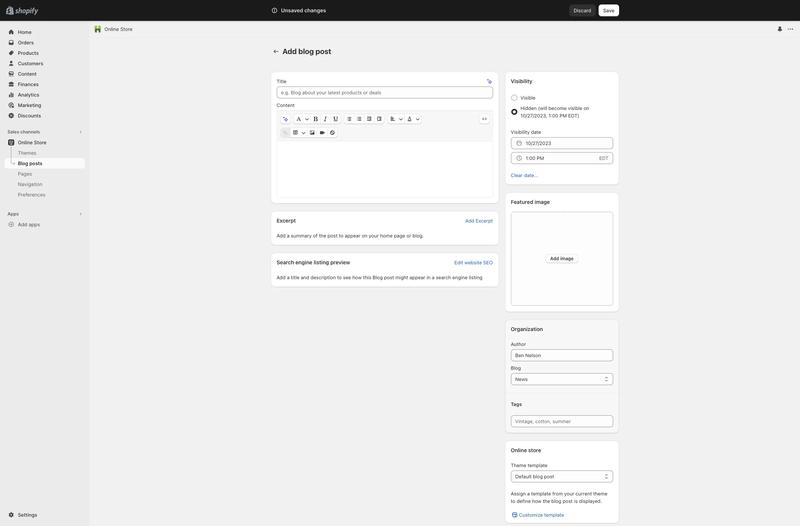 Task type: locate. For each thing, give the bounding box(es) containing it.
themes link
[[4, 148, 85, 158]]

products link
[[4, 48, 85, 58]]

0 vertical spatial store
[[120, 26, 133, 32]]

shopify image
[[15, 8, 38, 15]]

pages
[[18, 171, 32, 177]]

1 horizontal spatial online
[[105, 26, 119, 32]]

content
[[18, 71, 37, 77]]

1 horizontal spatial online store link
[[105, 25, 133, 33]]

online store down channels
[[18, 140, 46, 146]]

apps
[[7, 211, 19, 217]]

sales channels
[[7, 129, 40, 135]]

store
[[120, 26, 133, 32], [34, 140, 46, 146]]

themes
[[18, 150, 36, 156]]

store right 'online store' icon
[[120, 26, 133, 32]]

pages link
[[4, 169, 85, 179]]

1 horizontal spatial online store
[[105, 26, 133, 32]]

online store link
[[105, 25, 133, 33], [4, 137, 85, 148]]

online right 'online store' icon
[[105, 26, 119, 32]]

search button
[[292, 4, 509, 16]]

online store link right 'online store' icon
[[105, 25, 133, 33]]

unsaved changes
[[281, 7, 326, 13]]

0 horizontal spatial online
[[18, 140, 33, 146]]

online store right 'online store' icon
[[105, 26, 133, 32]]

1 vertical spatial online
[[18, 140, 33, 146]]

0 horizontal spatial store
[[34, 140, 46, 146]]

online store
[[105, 26, 133, 32], [18, 140, 46, 146]]

online
[[105, 26, 119, 32], [18, 140, 33, 146]]

online up themes
[[18, 140, 33, 146]]

home link
[[4, 27, 85, 37]]

sales channels button
[[4, 127, 85, 137]]

discard
[[574, 7, 592, 13]]

online store image
[[94, 25, 102, 33]]

0 vertical spatial online
[[105, 26, 119, 32]]

add apps button
[[4, 219, 85, 230]]

home
[[18, 29, 32, 35]]

blog posts link
[[4, 158, 85, 169]]

posts
[[29, 160, 42, 166]]

apps button
[[4, 209, 85, 219]]

blog posts
[[18, 160, 42, 166]]

settings
[[18, 512, 37, 518]]

store up themes link
[[34, 140, 46, 146]]

add
[[18, 222, 27, 228]]

preferences link
[[4, 190, 85, 200]]

discard button
[[570, 4, 596, 16]]

marketing
[[18, 102, 41, 108]]

marketing link
[[4, 100, 85, 110]]

sales
[[7, 129, 19, 135]]

online store link down channels
[[4, 137, 85, 148]]

1 vertical spatial online store link
[[4, 137, 85, 148]]

0 horizontal spatial online store
[[18, 140, 46, 146]]

1 vertical spatial store
[[34, 140, 46, 146]]



Task type: describe. For each thing, give the bounding box(es) containing it.
orders link
[[4, 37, 85, 48]]

content link
[[4, 69, 85, 79]]

navigation link
[[4, 179, 85, 190]]

blog
[[18, 160, 28, 166]]

products
[[18, 50, 39, 56]]

0 vertical spatial online store link
[[105, 25, 133, 33]]

channels
[[20, 129, 40, 135]]

discounts
[[18, 113, 41, 119]]

1 horizontal spatial store
[[120, 26, 133, 32]]

analytics
[[18, 92, 39, 98]]

changes
[[305, 7, 326, 13]]

preferences
[[18, 192, 45, 198]]

save
[[604, 7, 615, 13]]

search
[[304, 7, 320, 13]]

0 horizontal spatial online store link
[[4, 137, 85, 148]]

add apps
[[18, 222, 40, 228]]

customers link
[[4, 58, 85, 69]]

settings link
[[4, 510, 85, 521]]

orders
[[18, 40, 34, 46]]

discounts link
[[4, 110, 85, 121]]

save button
[[599, 4, 619, 16]]

finances
[[18, 81, 39, 87]]

1 vertical spatial online store
[[18, 140, 46, 146]]

0 vertical spatial online store
[[105, 26, 133, 32]]

apps
[[29, 222, 40, 228]]

unsaved
[[281, 7, 303, 13]]

navigation
[[18, 181, 42, 187]]

analytics link
[[4, 90, 85, 100]]

finances link
[[4, 79, 85, 90]]

customers
[[18, 60, 43, 66]]



Task type: vqa. For each thing, say whether or not it's contained in the screenshot.
Online to the right
yes



